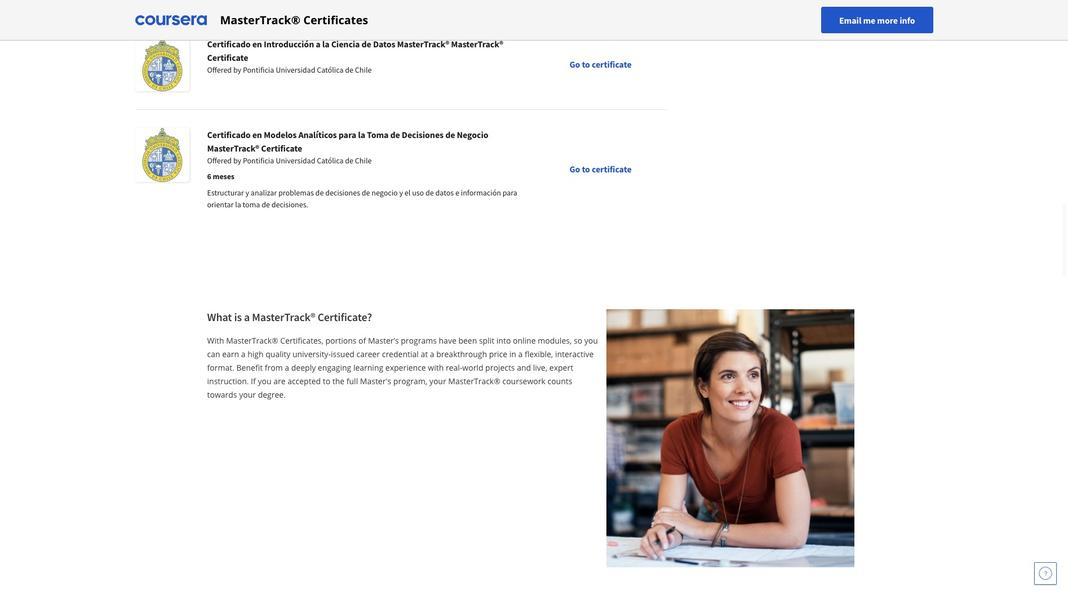 Task type: locate. For each thing, give the bounding box(es) containing it.
go
[[570, 59, 581, 70], [570, 164, 581, 175]]

1 vertical spatial certificado
[[207, 129, 251, 140]]

real-
[[446, 363, 463, 373]]

2 pontificia universidad católica de chile image from the top
[[135, 128, 189, 182]]

go to certificate for certificado en introducción a la ciencia de datos mastertrack® mastertrack® certificate
[[570, 59, 632, 70]]

negocio
[[457, 129, 489, 140]]

is
[[234, 310, 242, 324]]

certificado inside the certificado en introducción a la ciencia de datos mastertrack® mastertrack® certificate offered by pontificia universidad católica de chile
[[207, 38, 251, 50]]

1 vertical spatial go
[[570, 164, 581, 175]]

la
[[322, 38, 330, 50], [358, 129, 365, 140], [235, 200, 241, 210]]

0 vertical spatial go
[[570, 59, 581, 70]]

with
[[207, 336, 224, 346]]

counts
[[548, 376, 573, 387]]

coursework
[[503, 376, 546, 387]]

la left "toma"
[[235, 200, 241, 210]]

0 vertical spatial universidad
[[276, 65, 316, 75]]

chile inside certificado en modelos analíticos para la toma de decisiones de negocio mastertrack® certificate offered by pontificia universidad católica de chile 6 meses
[[355, 156, 372, 166]]

1 vertical spatial by
[[233, 156, 241, 166]]

analizar
[[251, 188, 277, 198]]

pontificia inside the certificado en introducción a la ciencia de datos mastertrack® mastertrack® certificate offered by pontificia universidad católica de chile
[[243, 65, 274, 75]]

a left the high
[[241, 349, 246, 360]]

introducción
[[264, 38, 314, 50]]

0 horizontal spatial la
[[235, 200, 241, 210]]

1 certificate from the top
[[592, 59, 632, 70]]

1 by from the top
[[233, 65, 241, 75]]

1 horizontal spatial certificate
[[261, 143, 302, 154]]

decisiones.
[[272, 200, 309, 210]]

accepted
[[288, 376, 321, 387]]

1 vertical spatial offered
[[207, 156, 232, 166]]

1 vertical spatial pontificia universidad católica de chile image
[[135, 128, 189, 182]]

engaging
[[318, 363, 352, 373]]

1 vertical spatial your
[[239, 390, 256, 400]]

go for certificado en introducción a la ciencia de datos mastertrack® mastertrack® certificate
[[570, 59, 581, 70]]

0 vertical spatial go to certificate
[[570, 59, 632, 70]]

e
[[456, 188, 460, 198]]

1 vertical spatial chile
[[355, 156, 372, 166]]

2 offered from the top
[[207, 156, 232, 166]]

2 vertical spatial la
[[235, 200, 241, 210]]

para right the información
[[503, 188, 518, 198]]

1 vertical spatial to
[[582, 164, 590, 175]]

0 vertical spatial certificate
[[592, 59, 632, 70]]

y left 'el'
[[400, 188, 403, 198]]

universidad down introducción
[[276, 65, 316, 75]]

your
[[430, 376, 447, 387], [239, 390, 256, 400]]

chile down ciencia
[[355, 65, 372, 75]]

university-
[[293, 349, 331, 360]]

2 horizontal spatial la
[[358, 129, 365, 140]]

towards
[[207, 390, 237, 400]]

a right in
[[519, 349, 523, 360]]

1 pontificia from the top
[[243, 65, 274, 75]]

pontificia universidad católica de chile image for certificado en modelos analíticos para la toma de decisiones de negocio mastertrack® certificate
[[135, 128, 189, 182]]

0 vertical spatial en
[[253, 38, 262, 50]]

quality
[[266, 349, 291, 360]]

en left introducción
[[253, 38, 262, 50]]

0 vertical spatial you
[[585, 336, 598, 346]]

instruction.
[[207, 376, 249, 387]]

1 chile from the top
[[355, 65, 372, 75]]

you right so
[[585, 336, 598, 346]]

1 go from the top
[[570, 59, 581, 70]]

certificate inside certificado en modelos analíticos para la toma de decisiones de negocio mastertrack® certificate offered by pontificia universidad católica de chile 6 meses
[[261, 143, 302, 154]]

para right analíticos
[[339, 129, 357, 140]]

1 horizontal spatial la
[[322, 38, 330, 50]]

0 vertical spatial your
[[430, 376, 447, 387]]

certificado for mastertrack®
[[207, 129, 251, 140]]

to for certificado en introducción a la ciencia de datos mastertrack® mastertrack® certificate
[[582, 59, 590, 70]]

la left the toma
[[358, 129, 365, 140]]

you
[[585, 336, 598, 346], [258, 376, 272, 387]]

your down 'if'
[[239, 390, 256, 400]]

pontificia universidad católica de chile image down coursera 'image'
[[135, 37, 189, 91]]

1 horizontal spatial your
[[430, 376, 447, 387]]

1 vertical spatial en
[[253, 129, 262, 140]]

1 vertical spatial la
[[358, 129, 365, 140]]

1 vertical spatial go to certificate
[[570, 164, 632, 175]]

toma
[[243, 200, 260, 210]]

0 vertical spatial católica
[[317, 65, 344, 75]]

2 vertical spatial to
[[323, 376, 331, 387]]

1 go to certificate from the top
[[570, 59, 632, 70]]

breakthrough
[[437, 349, 487, 360]]

1 certificado from the top
[[207, 38, 251, 50]]

2 pontificia from the top
[[243, 156, 274, 166]]

2 en from the top
[[253, 129, 262, 140]]

1 pontificia universidad católica de chile image from the top
[[135, 37, 189, 91]]

to
[[582, 59, 590, 70], [582, 164, 590, 175], [323, 376, 331, 387]]

problemas
[[279, 188, 314, 198]]

datos
[[436, 188, 454, 198]]

estructurar
[[207, 188, 244, 198]]

0 vertical spatial certificate
[[207, 52, 248, 63]]

live,
[[533, 363, 548, 373]]

certificado en modelos analíticos para la toma de decisiones de negocio mastertrack® certificate offered by pontificia universidad católica de chile 6 meses
[[207, 129, 489, 182]]

estructurar y analizar problemas de decisiones de negocio y el uso de datos e información para orientar la toma de decisiones.
[[207, 188, 518, 210]]

0 vertical spatial by
[[233, 65, 241, 75]]

certificates,
[[281, 336, 324, 346]]

certificate
[[592, 59, 632, 70], [592, 164, 632, 175]]

2 by from the top
[[233, 156, 241, 166]]

degree.
[[258, 390, 286, 400]]

2 certificate from the top
[[592, 164, 632, 175]]

certificate?
[[318, 310, 372, 324]]

pontificia
[[243, 65, 274, 75], [243, 156, 274, 166]]

your down "with" in the left bottom of the page
[[430, 376, 447, 387]]

pontificia universidad católica de chile image left 6
[[135, 128, 189, 182]]

en
[[253, 38, 262, 50], [253, 129, 262, 140]]

1 vertical spatial católica
[[317, 156, 344, 166]]

you right 'if'
[[258, 376, 272, 387]]

pontificia universidad católica de chile image
[[135, 37, 189, 91], [135, 128, 189, 182]]

1 vertical spatial pontificia
[[243, 156, 274, 166]]

portions
[[326, 336, 357, 346]]

0 vertical spatial pontificia universidad católica de chile image
[[135, 37, 189, 91]]

2 católica from the top
[[317, 156, 344, 166]]

certificate for certificado en introducción a la ciencia de datos mastertrack® mastertrack® certificate
[[592, 59, 632, 70]]

0 horizontal spatial you
[[258, 376, 272, 387]]

learning
[[354, 363, 384, 373]]

católica down analíticos
[[317, 156, 344, 166]]

credential
[[382, 349, 419, 360]]

0 vertical spatial chile
[[355, 65, 372, 75]]

universidad down modelos
[[276, 156, 316, 166]]

by inside the certificado en introducción a la ciencia de datos mastertrack® mastertrack® certificate offered by pontificia universidad católica de chile
[[233, 65, 241, 75]]

1 horizontal spatial para
[[503, 188, 518, 198]]

0 vertical spatial la
[[322, 38, 330, 50]]

a left ciencia
[[316, 38, 321, 50]]

certificado inside certificado en modelos analíticos para la toma de decisiones de negocio mastertrack® certificate offered by pontificia universidad católica de chile 6 meses
[[207, 129, 251, 140]]

2 go to certificate from the top
[[570, 164, 632, 175]]

a inside the certificado en introducción a la ciencia de datos mastertrack® mastertrack® certificate offered by pontificia universidad católica de chile
[[316, 38, 321, 50]]

0 horizontal spatial certificate
[[207, 52, 248, 63]]

certificado for offered
[[207, 38, 251, 50]]

universidad
[[276, 65, 316, 75], [276, 156, 316, 166]]

online
[[513, 336, 536, 346]]

pontificia up 'analizar'
[[243, 156, 274, 166]]

0 horizontal spatial y
[[246, 188, 249, 198]]

a
[[316, 38, 321, 50], [244, 310, 250, 324], [241, 349, 246, 360], [430, 349, 435, 360], [519, 349, 523, 360], [285, 363, 289, 373]]

chile down the toma
[[355, 156, 372, 166]]

chile inside the certificado en introducción a la ciencia de datos mastertrack® mastertrack® certificate offered by pontificia universidad católica de chile
[[355, 65, 372, 75]]

interactive
[[556, 349, 594, 360]]

católica
[[317, 65, 344, 75], [317, 156, 344, 166]]

1 y from the left
[[246, 188, 249, 198]]

1 católica from the top
[[317, 65, 344, 75]]

help center image
[[1040, 567, 1053, 581]]

0 horizontal spatial your
[[239, 390, 256, 400]]

la left ciencia
[[322, 38, 330, 50]]

pontificia inside certificado en modelos analíticos para la toma de decisiones de negocio mastertrack® certificate offered by pontificia universidad católica de chile 6 meses
[[243, 156, 274, 166]]

1 vertical spatial para
[[503, 188, 518, 198]]

0 vertical spatial pontificia
[[243, 65, 274, 75]]

if
[[251, 376, 256, 387]]

2 go from the top
[[570, 164, 581, 175]]

more
[[878, 14, 899, 26]]

email me more info
[[840, 14, 916, 26]]

chile
[[355, 65, 372, 75], [355, 156, 372, 166]]

toma
[[367, 129, 389, 140]]

para
[[339, 129, 357, 140], [503, 188, 518, 198]]

de
[[362, 38, 372, 50], [345, 65, 354, 75], [391, 129, 400, 140], [446, 129, 455, 140], [345, 156, 354, 166], [316, 188, 324, 198], [362, 188, 370, 198], [426, 188, 434, 198], [262, 200, 270, 210]]

mastertrack®
[[220, 12, 301, 27], [397, 38, 450, 50], [451, 38, 504, 50], [207, 143, 260, 154], [252, 310, 316, 324], [226, 336, 278, 346], [449, 376, 501, 387]]

católica down ciencia
[[317, 65, 344, 75]]

offered
[[207, 65, 232, 75], [207, 156, 232, 166]]

coursera image
[[135, 11, 207, 29]]

0 vertical spatial certificado
[[207, 38, 251, 50]]

2 chile from the top
[[355, 156, 372, 166]]

2 universidad from the top
[[276, 156, 316, 166]]

1 vertical spatial certificate
[[261, 143, 302, 154]]

0 vertical spatial offered
[[207, 65, 232, 75]]

en inside the certificado en introducción a la ciencia de datos mastertrack® mastertrack® certificate offered by pontificia universidad católica de chile
[[253, 38, 262, 50]]

y
[[246, 188, 249, 198], [400, 188, 403, 198]]

0 horizontal spatial para
[[339, 129, 357, 140]]

en left modelos
[[253, 129, 262, 140]]

email
[[840, 14, 862, 26]]

what
[[207, 310, 232, 324]]

1 en from the top
[[253, 38, 262, 50]]

2 certificado from the top
[[207, 129, 251, 140]]

1 vertical spatial certificate
[[592, 164, 632, 175]]

1 universidad from the top
[[276, 65, 316, 75]]

1 vertical spatial universidad
[[276, 156, 316, 166]]

la inside certificado en modelos analíticos para la toma de decisiones de negocio mastertrack® certificate offered by pontificia universidad católica de chile 6 meses
[[358, 129, 365, 140]]

1 horizontal spatial you
[[585, 336, 598, 346]]

1 vertical spatial you
[[258, 376, 272, 387]]

certificado
[[207, 38, 251, 50], [207, 129, 251, 140]]

1 offered from the top
[[207, 65, 232, 75]]

program,
[[394, 376, 428, 387]]

0 vertical spatial para
[[339, 129, 357, 140]]

en inside certificado en modelos analíticos para la toma de decisiones de negocio mastertrack® certificate offered by pontificia universidad católica de chile 6 meses
[[253, 129, 262, 140]]

el
[[405, 188, 411, 198]]

0 vertical spatial to
[[582, 59, 590, 70]]

universidad inside certificado en modelos analíticos para la toma de decisiones de negocio mastertrack® certificate offered by pontificia universidad católica de chile 6 meses
[[276, 156, 316, 166]]

información
[[461, 188, 501, 198]]

1 horizontal spatial y
[[400, 188, 403, 198]]

y up "toma"
[[246, 188, 249, 198]]

pontificia down introducción
[[243, 65, 274, 75]]



Task type: describe. For each thing, give the bounding box(es) containing it.
go to certificate for certificado en modelos analíticos para la toma de decisiones de negocio mastertrack® certificate
[[570, 164, 632, 175]]

orientar
[[207, 200, 234, 210]]

what is a mastertrack® certificate?
[[207, 310, 372, 324]]

a right is
[[244, 310, 250, 324]]

certificate inside the certificado en introducción a la ciencia de datos mastertrack® mastertrack® certificate offered by pontificia universidad católica de chile
[[207, 52, 248, 63]]

6
[[207, 171, 211, 182]]

certificado en introducción a la ciencia de datos mastertrack® mastertrack® certificate offered by pontificia universidad católica de chile
[[207, 38, 504, 75]]

into
[[497, 336, 511, 346]]

to inside with mastertrack® certificates, portions of master's programs have been split into online modules, so you can earn a high quality university-issued career credential at a breakthrough price in a flexible, interactive format. benefit from a deeply engaging learning experience with real-world projects and live, expert instruction. if you are accepted to the full master's program, your mastertrack® coursework counts towards your degree.
[[323, 376, 331, 387]]

la inside the certificado en introducción a la ciencia de datos mastertrack® mastertrack® certificate offered by pontificia universidad católica de chile
[[322, 38, 330, 50]]

2 y from the left
[[400, 188, 403, 198]]

programs
[[401, 336, 437, 346]]

flexible,
[[525, 349, 553, 360]]

la inside estructurar y analizar problemas de decisiones de negocio y el uso de datos e información para orientar la toma de decisiones.
[[235, 200, 241, 210]]

meses
[[213, 171, 235, 182]]

ciencia
[[331, 38, 360, 50]]

para inside certificado en modelos analíticos para la toma de decisiones de negocio mastertrack® certificate offered by pontificia universidad católica de chile 6 meses
[[339, 129, 357, 140]]

católica inside the certificado en introducción a la ciencia de datos mastertrack® mastertrack® certificate offered by pontificia universidad católica de chile
[[317, 65, 344, 75]]

by inside certificado en modelos analíticos para la toma de decisiones de negocio mastertrack® certificate offered by pontificia universidad católica de chile 6 meses
[[233, 156, 241, 166]]

a right at
[[430, 349, 435, 360]]

negocio
[[372, 188, 398, 198]]

projects
[[486, 363, 515, 373]]

to for certificado en modelos analíticos para la toma de decisiones de negocio mastertrack® certificate
[[582, 164, 590, 175]]

católica inside certificado en modelos analíticos para la toma de decisiones de negocio mastertrack® certificate offered by pontificia universidad católica de chile 6 meses
[[317, 156, 344, 166]]

modules,
[[538, 336, 572, 346]]

certificates
[[304, 12, 368, 27]]

issued
[[331, 349, 355, 360]]

para inside estructurar y analizar problemas de decisiones de negocio y el uso de datos e información para orientar la toma de decisiones.
[[503, 188, 518, 198]]

mastertrack® inside certificado en modelos analíticos para la toma de decisiones de negocio mastertrack® certificate offered by pontificia universidad católica de chile 6 meses
[[207, 143, 260, 154]]

expert
[[550, 363, 574, 373]]

benefit
[[237, 363, 263, 373]]

full
[[347, 376, 358, 387]]

can
[[207, 349, 220, 360]]

and
[[517, 363, 531, 373]]

deeply
[[291, 363, 316, 373]]

have
[[439, 336, 457, 346]]

master's
[[368, 336, 399, 346]]

a right 'from'
[[285, 363, 289, 373]]

in
[[510, 349, 517, 360]]

with mastertrack® certificates, portions of master's programs have been split into online modules, so you can earn a high quality university-issued career credential at a breakthrough price in a flexible, interactive format. benefit from a deeply engaging learning experience with real-world projects and live, expert instruction. if you are accepted to the full master's program, your mastertrack® coursework counts towards your degree.
[[207, 336, 598, 400]]

email me more info button
[[822, 7, 934, 33]]

en for modelos
[[253, 129, 262, 140]]

go for certificado en modelos analíticos para la toma de decisiones de negocio mastertrack® certificate
[[570, 164, 581, 175]]

price
[[489, 349, 508, 360]]

split
[[479, 336, 495, 346]]

offered inside the certificado en introducción a la ciencia de datos mastertrack® mastertrack® certificate offered by pontificia universidad católica de chile
[[207, 65, 232, 75]]

pontificia universidad católica de chile image for certificado en introducción a la ciencia de datos mastertrack® mastertrack® certificate
[[135, 37, 189, 91]]

mastertrack® certificates
[[220, 12, 368, 27]]

high
[[248, 349, 264, 360]]

of
[[359, 336, 366, 346]]

been
[[459, 336, 477, 346]]

experience
[[386, 363, 426, 373]]

decisiones
[[326, 188, 360, 198]]

analíticos
[[299, 129, 337, 140]]

info
[[900, 14, 916, 26]]

master's
[[360, 376, 392, 387]]

earn
[[222, 349, 239, 360]]

universidad inside the certificado en introducción a la ciencia de datos mastertrack® mastertrack® certificate offered by pontificia universidad católica de chile
[[276, 65, 316, 75]]

with
[[428, 363, 444, 373]]

at
[[421, 349, 428, 360]]

en for introducción
[[253, 38, 262, 50]]

world
[[463, 363, 484, 373]]

datos
[[373, 38, 396, 50]]

modelos
[[264, 129, 297, 140]]

from
[[265, 363, 283, 373]]

the
[[333, 376, 345, 387]]

uso
[[412, 188, 424, 198]]

decisiones
[[402, 129, 444, 140]]

so
[[574, 336, 583, 346]]

offered inside certificado en modelos analíticos para la toma de decisiones de negocio mastertrack® certificate offered by pontificia universidad católica de chile 6 meses
[[207, 156, 232, 166]]

career
[[357, 349, 380, 360]]

format.
[[207, 363, 235, 373]]

certificate for certificado en modelos analíticos para la toma de decisiones de negocio mastertrack® certificate
[[592, 164, 632, 175]]

are
[[274, 376, 286, 387]]

me
[[864, 14, 876, 26]]



Task type: vqa. For each thing, say whether or not it's contained in the screenshot.
as
no



